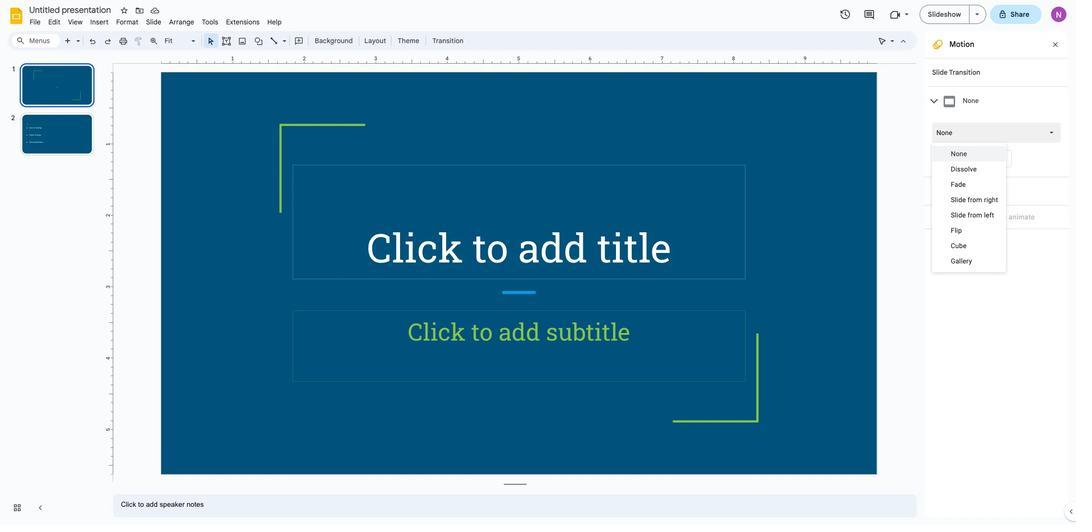 Task type: describe. For each thing, give the bounding box(es) containing it.
format menu item
[[112, 16, 142, 28]]

object
[[978, 213, 999, 222]]

insert image image
[[237, 34, 248, 48]]

select an object to animate button
[[932, 212, 1041, 223]]

cube
[[951, 242, 967, 250]]

select line image
[[280, 35, 286, 38]]

mode and view toolbar
[[875, 31, 911, 50]]

share button
[[990, 5, 1042, 24]]

an
[[968, 213, 976, 222]]

edit menu item
[[44, 16, 64, 28]]

gallery
[[951, 258, 972, 265]]

file
[[30, 18, 41, 26]]

right
[[984, 196, 998, 204]]

help
[[267, 18, 282, 26]]

slides
[[981, 155, 997, 162]]

motion application
[[0, 0, 1076, 526]]

navigation inside motion application
[[0, 54, 106, 526]]

slide for slide from left
[[951, 212, 966, 219]]

slide for slide
[[146, 18, 161, 26]]

new slide with layout image
[[74, 35, 80, 38]]

flip
[[951, 227, 962, 235]]

to inside apply to all slides button
[[965, 155, 971, 162]]

apply to all slides
[[947, 155, 997, 162]]

list box containing none
[[932, 143, 1006, 273]]

arrange
[[169, 18, 194, 26]]

select
[[945, 213, 966, 222]]

theme
[[398, 36, 419, 45]]

insert menu item
[[87, 16, 112, 28]]

motion section
[[925, 31, 1069, 518]]

Menus field
[[12, 34, 60, 48]]

layout button
[[362, 34, 389, 48]]

share
[[1011, 10, 1030, 19]]

Zoom text field
[[163, 34, 190, 48]]

all
[[973, 155, 979, 162]]

slide transition
[[932, 68, 981, 77]]

object
[[932, 187, 954, 196]]

theme button
[[393, 34, 424, 48]]

format
[[116, 18, 138, 26]]

presentation options image
[[975, 13, 979, 15]]

tools menu item
[[198, 16, 222, 28]]

transition inside button
[[432, 36, 464, 45]]

play
[[944, 241, 958, 250]]

insert
[[90, 18, 109, 26]]

object animations
[[932, 187, 991, 196]]

dissolve
[[951, 166, 977, 173]]

background
[[315, 36, 353, 45]]

Rename text field
[[26, 4, 117, 15]]

fade
[[951, 181, 966, 189]]

select an object to animate
[[945, 213, 1035, 222]]

menu bar banner
[[0, 0, 1076, 526]]

to inside select an object to animate button
[[1000, 213, 1007, 222]]

main toolbar
[[35, 0, 468, 424]]



Task type: vqa. For each thing, say whether or not it's contained in the screenshot.
THE EDIT menu item
yes



Task type: locate. For each thing, give the bounding box(es) containing it.
0 vertical spatial from
[[968, 196, 983, 204]]

1 horizontal spatial to
[[1000, 213, 1007, 222]]

file menu item
[[26, 16, 44, 28]]

slide inside motion section
[[932, 68, 948, 77]]

to left all
[[965, 155, 971, 162]]

none up apply
[[937, 129, 953, 137]]

none inside tab panel
[[937, 129, 953, 137]]

to
[[965, 155, 971, 162], [1000, 213, 1007, 222]]

view menu item
[[64, 16, 87, 28]]

0 vertical spatial transition
[[432, 36, 464, 45]]

slide inside menu item
[[146, 18, 161, 26]]

0 horizontal spatial to
[[965, 155, 971, 162]]

help menu item
[[264, 16, 286, 28]]

play button
[[932, 237, 970, 254]]

view
[[68, 18, 83, 26]]

shape image
[[253, 34, 264, 48]]

slideshow
[[928, 10, 961, 19]]

background button
[[310, 34, 357, 48]]

transition button
[[428, 34, 468, 48]]

slide for slide transition
[[932, 68, 948, 77]]

slideshow button
[[920, 5, 970, 24]]

1 vertical spatial transition
[[949, 68, 981, 77]]

from
[[968, 196, 983, 204], [968, 212, 983, 219]]

apply to all slides button
[[932, 150, 1012, 167]]

0 vertical spatial none
[[963, 97, 979, 105]]

edit
[[48, 18, 60, 26]]

none option
[[937, 128, 953, 138]]

slide from left
[[951, 212, 994, 219]]

none list box
[[932, 123, 1061, 143]]

list box
[[932, 143, 1006, 273]]

none
[[963, 97, 979, 105], [937, 129, 953, 137], [951, 150, 967, 158]]

1 vertical spatial from
[[968, 212, 983, 219]]

0 horizontal spatial transition
[[432, 36, 464, 45]]

navigation
[[0, 54, 106, 526]]

1 horizontal spatial transition
[[949, 68, 981, 77]]

menu bar inside menu bar banner
[[26, 12, 286, 28]]

none tab
[[929, 86, 1069, 116]]

Star checkbox
[[118, 4, 131, 17]]

animate
[[1009, 213, 1035, 222]]

slide for slide from right
[[951, 196, 966, 204]]

animations
[[955, 187, 991, 196]]

2 vertical spatial none
[[951, 150, 967, 158]]

from for left
[[968, 212, 983, 219]]

transition
[[432, 36, 464, 45], [949, 68, 981, 77]]

from down animations
[[968, 196, 983, 204]]

from for right
[[968, 196, 983, 204]]

none tab panel
[[929, 116, 1069, 177]]

slide menu item
[[142, 16, 165, 28]]

none up dissolve at the top right
[[951, 150, 967, 158]]

menu bar containing file
[[26, 12, 286, 28]]

0 vertical spatial to
[[965, 155, 971, 162]]

transition down motion
[[949, 68, 981, 77]]

extensions
[[226, 18, 260, 26]]

layout
[[364, 36, 386, 45]]

slide
[[146, 18, 161, 26], [932, 68, 948, 77], [951, 196, 966, 204], [951, 212, 966, 219]]

transition inside motion section
[[949, 68, 981, 77]]

transition right theme
[[432, 36, 464, 45]]

none down slide transition
[[963, 97, 979, 105]]

tools
[[202, 18, 218, 26]]

1 from from the top
[[968, 196, 983, 204]]

2 from from the top
[[968, 212, 983, 219]]

1 vertical spatial to
[[1000, 213, 1007, 222]]

apply
[[947, 155, 964, 162]]

menu bar
[[26, 12, 286, 28]]

extensions menu item
[[222, 16, 264, 28]]

motion
[[950, 40, 975, 49]]

slide from right
[[951, 196, 998, 204]]

left
[[984, 212, 994, 219]]

1 vertical spatial none
[[937, 129, 953, 137]]

arrange menu item
[[165, 16, 198, 28]]

Zoom field
[[162, 34, 200, 48]]

from left left
[[968, 212, 983, 219]]

to right left
[[1000, 213, 1007, 222]]

none inside tab
[[963, 97, 979, 105]]



